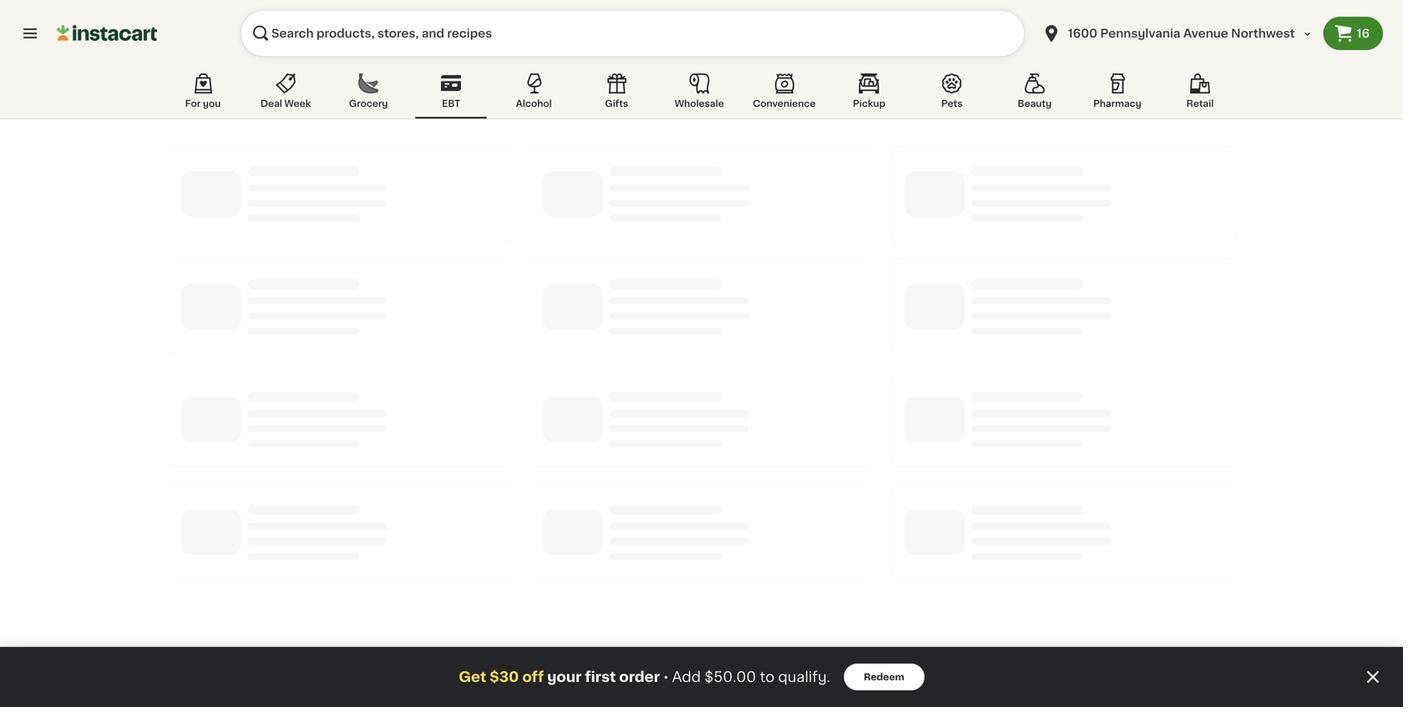 Task type: locate. For each thing, give the bounding box(es) containing it.
$30
[[490, 671, 519, 685]]

pickup
[[853, 99, 886, 108]]

deal week button
[[250, 70, 322, 119]]

week
[[285, 99, 311, 108]]

pickup button
[[834, 70, 906, 119]]

add
[[672, 671, 701, 685]]

get
[[459, 671, 487, 685]]

$50.00
[[705, 671, 757, 685]]

your
[[547, 671, 582, 685]]

1600 pennsylvania avenue northwest button
[[1032, 10, 1324, 57]]

treatment tracker modal dialog
[[0, 648, 1404, 708]]

deal
[[261, 99, 282, 108]]

beauty button
[[999, 70, 1071, 119]]

retail
[[1187, 99, 1214, 108]]

beauty
[[1018, 99, 1052, 108]]

1600 pennsylvania avenue northwest button
[[1042, 10, 1314, 57]]

None search field
[[241, 10, 1025, 57]]

for you
[[185, 99, 221, 108]]

grocery button
[[333, 70, 405, 119]]

retail button
[[1165, 70, 1237, 119]]

shop categories tab list
[[167, 70, 1237, 119]]

order
[[620, 671, 660, 685]]

redeem button
[[844, 664, 925, 691]]

first
[[585, 671, 616, 685]]

grocery
[[349, 99, 388, 108]]

pets
[[942, 99, 963, 108]]

alcohol button
[[498, 70, 570, 119]]

ebt
[[442, 99, 461, 108]]

avenue
[[1184, 28, 1229, 39]]

northwest
[[1232, 28, 1296, 39]]

gifts button
[[581, 70, 653, 119]]

pharmacy
[[1094, 99, 1142, 108]]



Task type: describe. For each thing, give the bounding box(es) containing it.
•
[[664, 671, 669, 684]]

Search field
[[241, 10, 1025, 57]]

qualify.
[[779, 671, 831, 685]]

ebt button
[[415, 70, 487, 119]]

convenience
[[753, 99, 816, 108]]

alcohol
[[516, 99, 552, 108]]

wholesale button
[[664, 70, 736, 119]]

pennsylvania
[[1101, 28, 1181, 39]]

pets button
[[916, 70, 988, 119]]

for
[[185, 99, 201, 108]]

pharmacy button
[[1082, 70, 1154, 119]]

you
[[203, 99, 221, 108]]

1600 pennsylvania avenue northwest
[[1068, 28, 1296, 39]]

1600
[[1068, 28, 1098, 39]]

off
[[523, 671, 544, 685]]

get $30 off your first order • add $50.00 to qualify.
[[459, 671, 831, 685]]

instacart image
[[57, 23, 157, 43]]

gifts
[[605, 99, 629, 108]]

16 button
[[1324, 17, 1384, 50]]

deal week
[[261, 99, 311, 108]]

to
[[760, 671, 775, 685]]

16
[[1357, 28, 1370, 39]]

convenience button
[[747, 70, 823, 119]]

wholesale
[[675, 99, 724, 108]]

redeem
[[864, 673, 905, 682]]

for you button
[[167, 70, 239, 119]]



Task type: vqa. For each thing, say whether or not it's contained in the screenshot.
Shop categories tab list
yes



